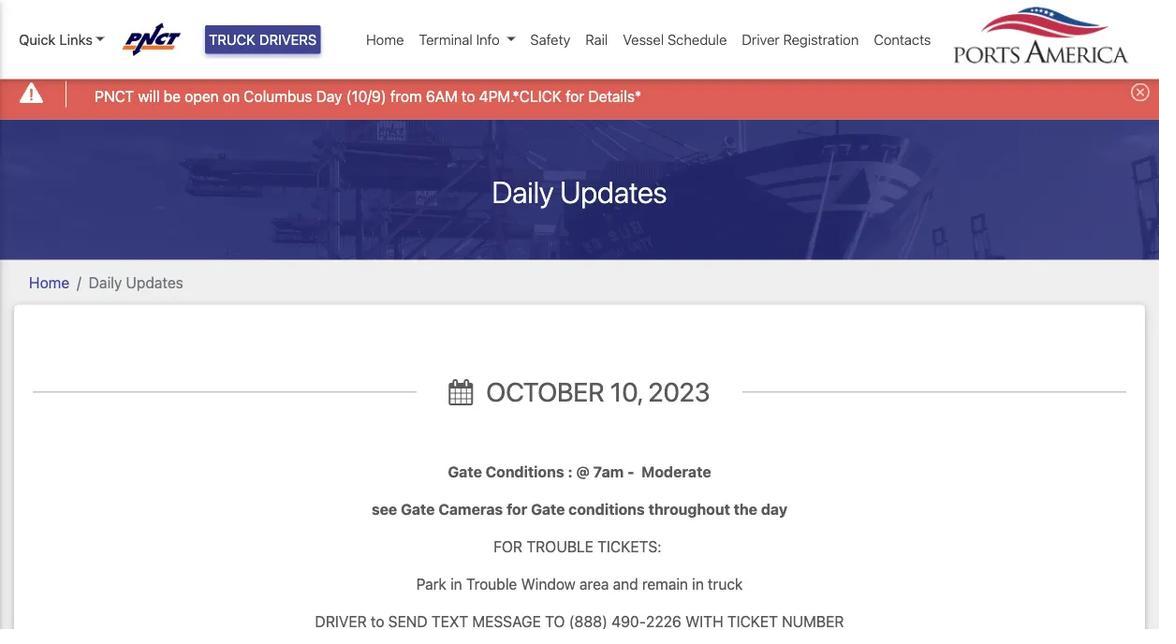Task type: vqa. For each thing, say whether or not it's contained in the screenshot.
the Cutoff to the left
no



Task type: locate. For each thing, give the bounding box(es) containing it.
1 horizontal spatial in
[[692, 575, 704, 593]]

safety
[[530, 31, 571, 48]]

1 horizontal spatial home
[[366, 31, 404, 48]]

contacts link
[[867, 21, 939, 58]]

in
[[450, 575, 462, 593], [692, 575, 704, 593]]

daily updates
[[492, 174, 667, 209], [89, 274, 183, 291]]

see
[[372, 500, 397, 518]]

0 horizontal spatial home link
[[29, 274, 69, 291]]

conditions
[[486, 463, 564, 480]]

contacts
[[874, 31, 931, 48]]

updates
[[560, 174, 667, 209], [126, 274, 183, 291]]

vessel
[[623, 31, 664, 48]]

0 vertical spatial updates
[[560, 174, 667, 209]]

for
[[566, 87, 584, 105], [507, 500, 527, 518]]

gate conditions : @ 7am -  moderate
[[448, 463, 711, 480]]

0 horizontal spatial in
[[450, 575, 462, 593]]

for trouble tickets:
[[490, 538, 670, 555]]

rail link
[[578, 21, 616, 58]]

for left details*
[[566, 87, 584, 105]]

truck drivers link
[[205, 25, 321, 54]]

terminal info link
[[411, 21, 523, 58]]

in left truck
[[692, 575, 704, 593]]

0 vertical spatial daily
[[492, 174, 554, 209]]

1 horizontal spatial for
[[566, 87, 584, 105]]

1 vertical spatial daily
[[89, 274, 122, 291]]

gate
[[448, 463, 482, 480], [401, 500, 435, 518], [531, 500, 565, 518]]

for down conditions
[[507, 500, 527, 518]]

0 vertical spatial home link
[[359, 21, 411, 58]]

1 vertical spatial home link
[[29, 274, 69, 291]]

park in trouble window area and remain in truck
[[416, 575, 743, 593]]

conditions
[[569, 500, 645, 518]]

1 horizontal spatial daily updates
[[492, 174, 667, 209]]

2 horizontal spatial gate
[[531, 500, 565, 518]]

driver registration
[[742, 31, 859, 48]]

0 horizontal spatial for
[[507, 500, 527, 518]]

for
[[494, 538, 523, 555]]

day
[[761, 500, 788, 518]]

close image
[[1131, 83, 1150, 101]]

0 vertical spatial daily updates
[[492, 174, 667, 209]]

window
[[521, 575, 576, 593]]

home
[[366, 31, 404, 48], [29, 274, 69, 291]]

vessel schedule link
[[616, 21, 735, 58]]

in right park
[[450, 575, 462, 593]]

the
[[734, 500, 758, 518]]

home link
[[359, 21, 411, 58], [29, 274, 69, 291]]

on
[[223, 87, 240, 105]]

1 in from the left
[[450, 575, 462, 593]]

trouble
[[527, 538, 594, 555]]

gate up trouble
[[531, 500, 565, 518]]

gate up cameras at the bottom left of page
[[448, 463, 482, 480]]

pnct will be open on columbus day (10/9) from 6am to 4pm.*click for details* link
[[95, 85, 642, 107]]

truck drivers
[[209, 31, 317, 48]]

gate right the see
[[401, 500, 435, 518]]

vessel schedule
[[623, 31, 727, 48]]

1 vertical spatial for
[[507, 500, 527, 518]]

1 horizontal spatial home link
[[359, 21, 411, 58]]

0 horizontal spatial daily updates
[[89, 274, 183, 291]]

1 horizontal spatial updates
[[560, 174, 667, 209]]

daily
[[492, 174, 554, 209], [89, 274, 122, 291]]

terminal
[[419, 31, 473, 48]]

for inside pnct will be open on columbus day (10/9) from 6am to 4pm.*click for details* link
[[566, 87, 584, 105]]

will
[[138, 87, 160, 105]]

1 vertical spatial home
[[29, 274, 69, 291]]

(10/9)
[[346, 87, 386, 105]]

1 vertical spatial updates
[[126, 274, 183, 291]]

:
[[568, 463, 573, 480]]

0 horizontal spatial daily
[[89, 274, 122, 291]]

be
[[164, 87, 181, 105]]

0 vertical spatial for
[[566, 87, 584, 105]]

area
[[580, 575, 609, 593]]

-
[[628, 463, 635, 480]]

cameras
[[439, 500, 503, 518]]

drivers
[[259, 31, 317, 48]]



Task type: describe. For each thing, give the bounding box(es) containing it.
day
[[316, 87, 342, 105]]

driver
[[742, 31, 780, 48]]

1 horizontal spatial daily
[[492, 174, 554, 209]]

details*
[[588, 87, 642, 105]]

pnct
[[95, 87, 134, 105]]

quick links link
[[19, 29, 105, 50]]

park
[[416, 575, 447, 593]]

driver registration link
[[735, 21, 867, 58]]

rail
[[586, 31, 608, 48]]

schedule
[[668, 31, 727, 48]]

and
[[613, 575, 638, 593]]

truck
[[209, 31, 256, 48]]

quick
[[19, 31, 56, 48]]

pnct will be open on columbus day (10/9) from 6am to 4pm.*click for details* alert
[[0, 69, 1159, 119]]

@
[[576, 463, 590, 480]]

0 vertical spatial home
[[366, 31, 404, 48]]

october
[[486, 376, 604, 407]]

info
[[476, 31, 500, 48]]

0 horizontal spatial gate
[[401, 500, 435, 518]]

open
[[185, 87, 219, 105]]

throughout
[[649, 500, 730, 518]]

2023
[[648, 376, 711, 407]]

truck
[[708, 575, 743, 593]]

october 10, 2023
[[481, 376, 711, 407]]

columbus
[[244, 87, 312, 105]]

see gate cameras for gate conditions throughout the day
[[372, 500, 788, 518]]

registration
[[783, 31, 859, 48]]

calendar image
[[449, 379, 473, 405]]

trouble
[[466, 575, 517, 593]]

1 horizontal spatial gate
[[448, 463, 482, 480]]

remain
[[642, 575, 688, 593]]

10,
[[610, 376, 643, 407]]

0 horizontal spatial home
[[29, 274, 69, 291]]

quick links
[[19, 31, 93, 48]]

pnct will be open on columbus day (10/9) from 6am to 4pm.*click for details*
[[95, 87, 642, 105]]

safety link
[[523, 21, 578, 58]]

1 vertical spatial daily updates
[[89, 274, 183, 291]]

moderate
[[642, 463, 711, 480]]

7am
[[593, 463, 624, 480]]

4pm.*click
[[479, 87, 562, 105]]

2 in from the left
[[692, 575, 704, 593]]

from
[[390, 87, 422, 105]]

to
[[462, 87, 475, 105]]

links
[[59, 31, 93, 48]]

6am
[[426, 87, 458, 105]]

tickets:
[[598, 538, 662, 555]]

terminal info
[[419, 31, 500, 48]]

0 horizontal spatial updates
[[126, 274, 183, 291]]



